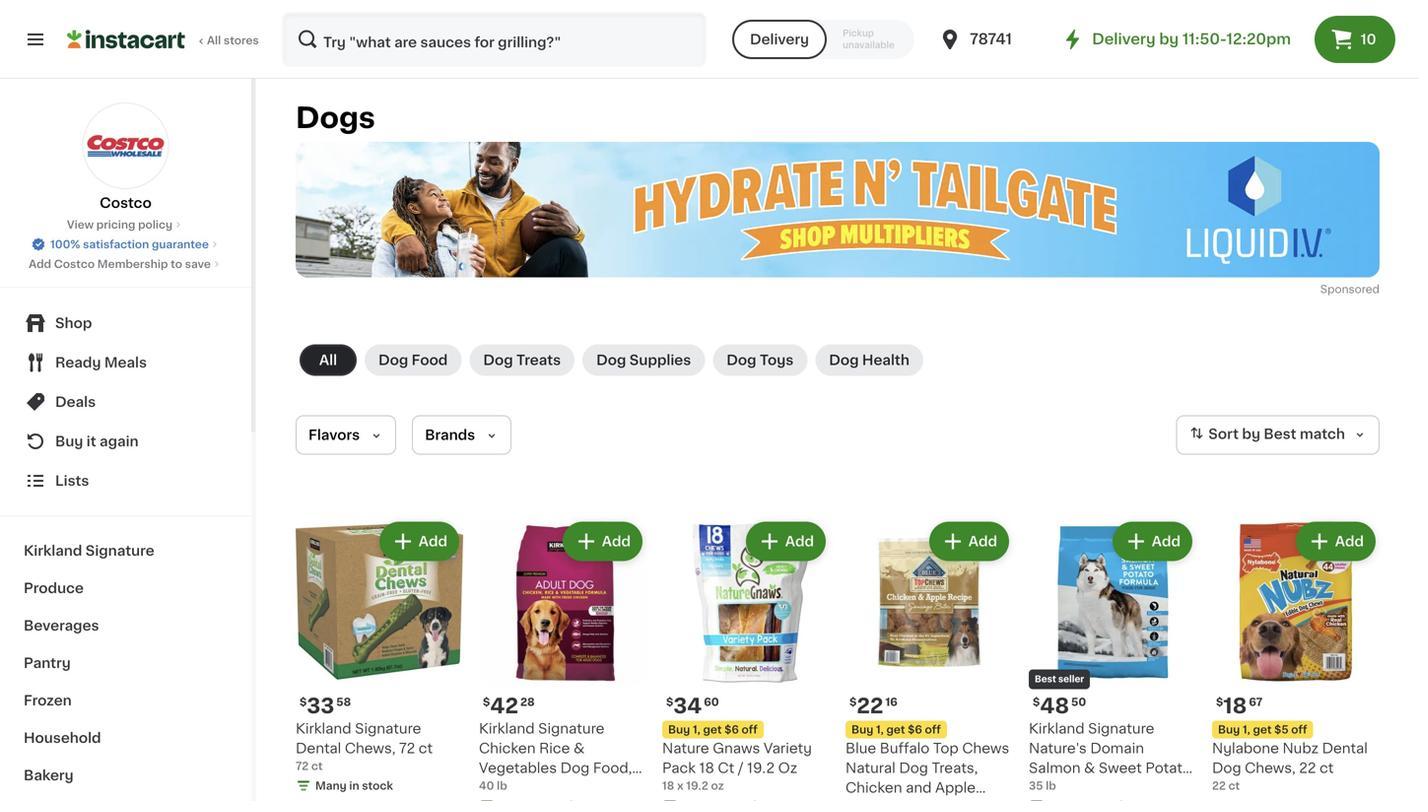 Task type: vqa. For each thing, say whether or not it's contained in the screenshot.
18 to the left
yes



Task type: describe. For each thing, give the bounding box(es) containing it.
shop link
[[12, 304, 239, 343]]

apple
[[935, 781, 976, 795]]

1 horizontal spatial 22
[[1212, 781, 1226, 791]]

& inside kirkland signature chicken rice & vegetables dog food, 40 lb
[[574, 742, 585, 755]]

pantry
[[24, 656, 71, 670]]

household link
[[12, 719, 239, 757]]

shop
[[55, 316, 92, 330]]

add for kirkland signature chicken rice & vegetables dog food, 40 lb
[[602, 535, 631, 548]]

add for blue buffalo top chews natural dog treats, chicken and apple recipe sausage bit
[[969, 535, 997, 548]]

add button for blue buffalo top chews natural dog treats, chicken and apple recipe sausage bit
[[931, 524, 1007, 559]]

lb for 42
[[497, 781, 507, 791]]

58
[[336, 697, 351, 708]]

match
[[1300, 427, 1345, 441]]

ready meals
[[55, 356, 147, 370]]

78741
[[970, 32, 1012, 46]]

0 horizontal spatial costco
[[54, 259, 95, 270]]

membership
[[97, 259, 168, 270]]

$ for 22
[[850, 697, 857, 708]]

$ 22 16
[[850, 696, 898, 716]]

deals
[[55, 395, 96, 409]]

product group containing 34
[[662, 518, 830, 801]]

all for all
[[319, 353, 337, 367]]

ready
[[55, 356, 101, 370]]

beverages link
[[12, 607, 239, 645]]

signature for kirkland signature nature's domain salmon & sweet potato dog food, 35 lbs
[[1088, 722, 1155, 736]]

dog toys
[[727, 353, 794, 367]]

save
[[185, 259, 211, 270]]

1 vertical spatial 22
[[1299, 761, 1316, 775]]

lb for 48
[[1046, 781, 1056, 791]]

signature for kirkland signature dental chews, 72 ct 72 ct
[[355, 722, 421, 736]]

$ for 33
[[300, 697, 307, 708]]

signature for kirkland signature chicken rice & vegetables dog food, 40 lb
[[538, 722, 605, 736]]

kirkland signature dental chews, 72 ct 72 ct
[[296, 722, 433, 772]]

delivery for delivery
[[750, 33, 809, 46]]

$ 42 28
[[483, 696, 535, 716]]

in
[[349, 781, 359, 791]]

10 button
[[1315, 16, 1396, 63]]

add for kirkland signature dental chews, 72 ct
[[419, 535, 447, 548]]

dental for ct
[[1322, 742, 1368, 755]]

bakery
[[24, 769, 74, 783]]

get for 18
[[1253, 724, 1272, 735]]

28
[[520, 697, 535, 708]]

best for best seller
[[1035, 675, 1056, 684]]

by for delivery
[[1159, 32, 1179, 46]]

again
[[100, 435, 139, 448]]

all stores link
[[67, 12, 260, 67]]

2 horizontal spatial 18
[[1223, 696, 1247, 716]]

dog health link
[[815, 344, 923, 376]]

oz
[[778, 761, 797, 775]]

stock
[[362, 781, 393, 791]]

buy for 18
[[1218, 724, 1240, 735]]

add for nylabone nubz dental dog chews, 22 ct
[[1335, 535, 1364, 548]]

costco logo image
[[82, 102, 169, 189]]

& inside kirkland signature nature's domain salmon & sweet potato dog food, 35 lbs
[[1084, 761, 1095, 775]]

beverages
[[24, 619, 99, 633]]

off for 22
[[925, 724, 941, 735]]

delivery button
[[732, 20, 827, 59]]

dental for 72
[[296, 742, 341, 755]]

dog food
[[378, 353, 448, 367]]

product group containing 18
[[1212, 518, 1380, 794]]

guarantee
[[152, 239, 209, 250]]

frozen link
[[12, 682, 239, 719]]

$5
[[1274, 724, 1289, 735]]

Search field
[[284, 14, 705, 65]]

dog supplies
[[596, 353, 691, 367]]

16
[[885, 697, 898, 708]]

dog inside kirkland signature nature's domain salmon & sweet potato dog food, 35 lbs
[[1029, 781, 1058, 795]]

blue
[[846, 742, 876, 755]]

costco link
[[82, 102, 169, 213]]

bakery link
[[12, 757, 239, 794]]

brands button
[[412, 415, 512, 455]]

pantry link
[[12, 645, 239, 682]]

product group containing 48
[[1029, 518, 1196, 801]]

1 horizontal spatial costco
[[100, 196, 152, 210]]

sort by
[[1209, 427, 1260, 441]]

brands
[[425, 428, 475, 442]]

seller
[[1058, 675, 1084, 684]]

policy
[[138, 219, 173, 230]]

1 35 from the left
[[1029, 781, 1043, 791]]

add button for kirkland signature nature's domain salmon & sweet potato dog food, 35 lbs
[[1114, 524, 1191, 559]]

kirkland for kirkland signature dental chews, 72 ct 72 ct
[[296, 722, 351, 736]]

best match
[[1264, 427, 1345, 441]]

add costco membership to save
[[29, 259, 211, 270]]

natural
[[846, 761, 896, 775]]

service type group
[[732, 20, 915, 59]]

chicken inside blue buffalo top chews natural dog treats, chicken and apple recipe sausage bit
[[846, 781, 902, 795]]

view
[[67, 219, 94, 230]]

• sponsored: liquid i.v. hydrate n' tailgate. shop multipliers image
[[296, 142, 1380, 277]]

100% satisfaction guarantee
[[50, 239, 209, 250]]

kirkland for kirkland signature nature's domain salmon & sweet potato dog food, 35 lbs
[[1029, 722, 1085, 736]]

$6 for 22
[[908, 724, 922, 735]]

35 lb
[[1029, 781, 1056, 791]]

delivery for delivery by 11:50-12:20pm
[[1092, 32, 1156, 46]]

nature's
[[1029, 742, 1087, 755]]

top
[[933, 742, 959, 755]]

to
[[171, 259, 182, 270]]

48
[[1040, 696, 1069, 716]]

stores
[[224, 35, 259, 46]]

1 vertical spatial 19.2
[[686, 781, 708, 791]]

and
[[906, 781, 932, 795]]

dog supplies link
[[583, 344, 705, 376]]

add button for kirkland signature chicken rice & vegetables dog food, 40 lb
[[564, 524, 641, 559]]

add costco membership to save link
[[29, 256, 223, 272]]

$ 18 67
[[1216, 696, 1263, 716]]

ready meals link
[[12, 343, 239, 382]]

treats
[[516, 353, 561, 367]]

add for nature gnaws variety pack 18 ct / 19.2 oz
[[785, 535, 814, 548]]

dog treats
[[483, 353, 561, 367]]

flavors button
[[296, 415, 396, 455]]

gnaws
[[713, 742, 760, 755]]

potato
[[1146, 761, 1191, 775]]

dog left treats
[[483, 353, 513, 367]]

chews, inside kirkland signature dental chews, 72 ct 72 ct
[[345, 742, 396, 755]]

0 horizontal spatial 18
[[662, 781, 674, 791]]

spo
[[1320, 284, 1342, 295]]

dog toys link
[[713, 344, 807, 376]]

lists link
[[12, 461, 239, 501]]

frozen
[[24, 694, 72, 708]]

42
[[490, 696, 518, 716]]

buy 1, get $6 off for 22
[[852, 724, 941, 735]]

nylabone nubz dental dog chews, 22 ct 22 ct
[[1212, 742, 1368, 791]]

signature for kirkland signature
[[86, 544, 154, 558]]

chicken inside kirkland signature chicken rice & vegetables dog food, 40 lb
[[479, 742, 536, 755]]

produce link
[[12, 570, 239, 607]]

100%
[[50, 239, 80, 250]]

all for all stores
[[207, 35, 221, 46]]

sweet
[[1099, 761, 1142, 775]]

1, for 22
[[876, 724, 884, 735]]

flavors
[[308, 428, 360, 442]]

product group containing 22
[[846, 518, 1013, 801]]

it
[[87, 435, 96, 448]]



Task type: locate. For each thing, give the bounding box(es) containing it.
35
[[1029, 781, 1043, 791], [1104, 781, 1122, 795]]

signature up domain
[[1088, 722, 1155, 736]]

buy up nature
[[668, 724, 690, 735]]

1 horizontal spatial all
[[319, 353, 337, 367]]

33
[[307, 696, 334, 716]]

dog down the 'salmon'
[[1029, 781, 1058, 795]]

1 horizontal spatial &
[[1084, 761, 1095, 775]]

off
[[742, 724, 758, 735], [925, 724, 941, 735], [1291, 724, 1307, 735]]

34
[[673, 696, 702, 716]]

domain
[[1090, 742, 1144, 755]]

18 left 67
[[1223, 696, 1247, 716]]

buy for 22
[[852, 724, 873, 735]]

dog treats link
[[469, 344, 575, 376]]

kirkland up produce
[[24, 544, 82, 558]]

4 product group from the left
[[846, 518, 1013, 801]]

0 horizontal spatial off
[[742, 724, 758, 735]]

/
[[738, 761, 744, 775]]

dental right nubz
[[1322, 742, 1368, 755]]

$ inside $ 22 16
[[850, 697, 857, 708]]

0 horizontal spatial 1,
[[693, 724, 701, 735]]

3 $ from the left
[[666, 697, 673, 708]]

$ for 42
[[483, 697, 490, 708]]

0 vertical spatial chews,
[[345, 742, 396, 755]]

all left stores
[[207, 35, 221, 46]]

off right $5
[[1291, 724, 1307, 735]]

get for 34
[[703, 724, 722, 735]]

$ inside $ 48 50
[[1033, 697, 1040, 708]]

1, for 18
[[1243, 724, 1250, 735]]

2 horizontal spatial 1,
[[1243, 724, 1250, 735]]

0 vertical spatial 72
[[399, 742, 415, 755]]

$6 up the buffalo
[[908, 724, 922, 735]]

vegetables
[[479, 761, 557, 775]]

& left "sweet"
[[1084, 761, 1095, 775]]

dog left health
[[829, 353, 859, 367]]

$ 48 50
[[1033, 696, 1086, 716]]

signature up rice
[[538, 722, 605, 736]]

best left match
[[1264, 427, 1297, 441]]

add button for nylabone nubz dental dog chews, 22 ct
[[1298, 524, 1374, 559]]

5 product group from the left
[[1029, 518, 1196, 801]]

get for 22
[[886, 724, 905, 735]]

all up flavors on the bottom of page
[[319, 353, 337, 367]]

5 $ from the left
[[1033, 697, 1040, 708]]

1 horizontal spatial buy 1, get $6 off
[[852, 724, 941, 735]]

x
[[677, 781, 684, 791]]

by inside "field"
[[1242, 427, 1260, 441]]

0 horizontal spatial best
[[1035, 675, 1056, 684]]

1 vertical spatial chicken
[[846, 781, 902, 795]]

1 horizontal spatial off
[[925, 724, 941, 735]]

delivery inside button
[[750, 33, 809, 46]]

lb inside kirkland signature chicken rice & vegetables dog food, 40 lb
[[501, 781, 514, 795]]

1 horizontal spatial 18
[[699, 761, 714, 775]]

signature inside kirkland signature dental chews, 72 ct 72 ct
[[355, 722, 421, 736]]

2 $6 from the left
[[908, 724, 922, 735]]

0 vertical spatial 22
[[857, 696, 884, 716]]

instacart logo image
[[67, 28, 185, 51]]

dog inside blue buffalo top chews natural dog treats, chicken and apple recipe sausage bit
[[899, 761, 928, 775]]

1 dental from the left
[[296, 742, 341, 755]]

chicken up recipe
[[846, 781, 902, 795]]

2 $ from the left
[[483, 697, 490, 708]]

0 horizontal spatial all
[[207, 35, 221, 46]]

11:50-
[[1182, 32, 1227, 46]]

3 off from the left
[[1291, 724, 1307, 735]]

$
[[300, 697, 307, 708], [483, 697, 490, 708], [666, 697, 673, 708], [850, 697, 857, 708], [1033, 697, 1040, 708], [1216, 697, 1223, 708]]

4 add button from the left
[[931, 524, 1007, 559]]

1 vertical spatial by
[[1242, 427, 1260, 441]]

$ inside $ 33 58
[[300, 697, 307, 708]]

$ for 48
[[1033, 697, 1040, 708]]

kirkland up nature's
[[1029, 722, 1085, 736]]

signature up "stock"
[[355, 722, 421, 736]]

pack
[[662, 761, 696, 775]]

$ inside $ 42 28
[[483, 697, 490, 708]]

many in stock
[[315, 781, 393, 791]]

0 horizontal spatial 22
[[857, 696, 884, 716]]

19.2 right x
[[686, 781, 708, 791]]

72
[[399, 742, 415, 755], [296, 761, 309, 772]]

add button
[[381, 524, 457, 559], [564, 524, 641, 559], [748, 524, 824, 559], [931, 524, 1007, 559], [1114, 524, 1191, 559], [1298, 524, 1374, 559]]

67
[[1249, 697, 1263, 708]]

0 vertical spatial best
[[1264, 427, 1297, 441]]

get up the buffalo
[[886, 724, 905, 735]]

1 $ from the left
[[300, 697, 307, 708]]

dog left "supplies"
[[596, 353, 626, 367]]

blue buffalo top chews natural dog treats, chicken and apple recipe sausage bit
[[846, 742, 1009, 801]]

kirkland down $ 42 28
[[479, 722, 535, 736]]

0 horizontal spatial 72
[[296, 761, 309, 772]]

1 product group from the left
[[296, 518, 463, 798]]

food, down the 'salmon'
[[1062, 781, 1101, 795]]

1, up nature
[[693, 724, 701, 735]]

food, inside kirkland signature chicken rice & vegetables dog food, 40 lb
[[593, 761, 632, 775]]

buffalo
[[880, 742, 930, 755]]

1 vertical spatial food,
[[1062, 781, 1101, 795]]

off up top
[[925, 724, 941, 735]]

0 horizontal spatial $6
[[725, 724, 739, 735]]

food,
[[593, 761, 632, 775], [1062, 781, 1101, 795]]

dog left the toys
[[727, 353, 756, 367]]

get left $5
[[1253, 724, 1272, 735]]

1, up nylabone
[[1243, 724, 1250, 735]]

0 horizontal spatial by
[[1159, 32, 1179, 46]]

35 inside kirkland signature nature's domain salmon & sweet potato dog food, 35 lbs
[[1104, 781, 1122, 795]]

$ inside $ 34 60
[[666, 697, 673, 708]]

all stores
[[207, 35, 259, 46]]

delivery by 11:50-12:20pm link
[[1061, 28, 1291, 51]]

2 off from the left
[[925, 724, 941, 735]]

product group containing 42
[[479, 518, 647, 801]]

product group
[[296, 518, 463, 798], [479, 518, 647, 801], [662, 518, 830, 801], [846, 518, 1013, 801], [1029, 518, 1196, 801], [1212, 518, 1380, 794]]

toys
[[760, 353, 794, 367]]

get
[[703, 724, 722, 735], [886, 724, 905, 735], [1253, 724, 1272, 735]]

0 vertical spatial 18
[[1223, 696, 1247, 716]]

dental up many
[[296, 742, 341, 755]]

view pricing policy
[[67, 219, 173, 230]]

50
[[1071, 697, 1086, 708]]

40 inside kirkland signature chicken rice & vegetables dog food, 40 lb
[[479, 781, 498, 795]]

supplies
[[630, 353, 691, 367]]

signature
[[86, 544, 154, 558], [355, 722, 421, 736], [538, 722, 605, 736], [1088, 722, 1155, 736]]

1 vertical spatial all
[[319, 353, 337, 367]]

salmon
[[1029, 761, 1081, 775]]

buy 1, get $5 off
[[1218, 724, 1307, 735]]

add
[[29, 259, 51, 270], [419, 535, 447, 548], [602, 535, 631, 548], [785, 535, 814, 548], [969, 535, 997, 548], [1152, 535, 1181, 548], [1335, 535, 1364, 548]]

2 buy 1, get $6 off from the left
[[852, 724, 941, 735]]

by left 11:50-
[[1159, 32, 1179, 46]]

$ for 34
[[666, 697, 673, 708]]

2 dental from the left
[[1322, 742, 1368, 755]]

1 vertical spatial chews,
[[1245, 761, 1296, 775]]

0 horizontal spatial 35
[[1029, 781, 1043, 791]]

1 horizontal spatial 35
[[1104, 781, 1122, 795]]

dogs
[[296, 104, 375, 132]]

by for sort
[[1242, 427, 1260, 441]]

best inside "best match sort by" "field"
[[1264, 427, 1297, 441]]

1 horizontal spatial 19.2
[[747, 761, 775, 775]]

best
[[1264, 427, 1297, 441], [1035, 675, 1056, 684]]

35 down "sweet"
[[1104, 781, 1122, 795]]

delivery by 11:50-12:20pm
[[1092, 32, 1291, 46]]

$ down best seller
[[1033, 697, 1040, 708]]

sort
[[1209, 427, 1239, 441]]

0 horizontal spatial &
[[574, 742, 585, 755]]

$ inside $ 18 67
[[1216, 697, 1223, 708]]

kirkland inside kirkland signature nature's domain salmon & sweet potato dog food, 35 lbs
[[1029, 722, 1085, 736]]

3 1, from the left
[[1243, 724, 1250, 735]]

1 horizontal spatial 72
[[399, 742, 415, 755]]

kirkland signature link
[[12, 532, 239, 570]]

dog food link
[[365, 344, 462, 376]]

1, down $ 22 16
[[876, 724, 884, 735]]

buy 1, get $6 off up the buffalo
[[852, 724, 941, 735]]

kirkland inside kirkland signature dental chews, 72 ct 72 ct
[[296, 722, 351, 736]]

6 product group from the left
[[1212, 518, 1380, 794]]

2 horizontal spatial off
[[1291, 724, 1307, 735]]

off for 18
[[1291, 724, 1307, 735]]

dog down rice
[[560, 761, 590, 775]]

0 vertical spatial all
[[207, 35, 221, 46]]

0 horizontal spatial 19.2
[[686, 781, 708, 791]]

1 lb from the left
[[497, 781, 507, 791]]

add button for kirkland signature dental chews, 72 ct
[[381, 524, 457, 559]]

off up the gnaws
[[742, 724, 758, 735]]

0 horizontal spatial chicken
[[479, 742, 536, 755]]

best for best match
[[1264, 427, 1297, 441]]

food
[[412, 353, 448, 367]]

0 horizontal spatial food,
[[593, 761, 632, 775]]

5 add button from the left
[[1114, 524, 1191, 559]]

deals link
[[12, 382, 239, 422]]

1, for 34
[[693, 724, 701, 735]]

1 vertical spatial &
[[1084, 761, 1095, 775]]

2 product group from the left
[[479, 518, 647, 801]]

1 horizontal spatial get
[[886, 724, 905, 735]]

dog
[[378, 353, 408, 367], [483, 353, 513, 367], [596, 353, 626, 367], [727, 353, 756, 367], [829, 353, 859, 367], [560, 761, 590, 775], [899, 761, 928, 775], [1212, 761, 1241, 775], [1029, 781, 1058, 795]]

& right rice
[[574, 742, 585, 755]]

product group containing 33
[[296, 518, 463, 798]]

food, inside kirkland signature nature's domain salmon & sweet potato dog food, 35 lbs
[[1062, 781, 1101, 795]]

dental inside nylabone nubz dental dog chews, 22 ct 22 ct
[[1322, 742, 1368, 755]]

costco up view pricing policy link
[[100, 196, 152, 210]]

2 vertical spatial 22
[[1212, 781, 1226, 791]]

$ left 67
[[1216, 697, 1223, 708]]

buy for 34
[[668, 724, 690, 735]]

18 left ct
[[699, 761, 714, 775]]

best left seller
[[1035, 675, 1056, 684]]

kirkland down $ 33 58
[[296, 722, 351, 736]]

1 vertical spatial best
[[1035, 675, 1056, 684]]

2 vertical spatial 18
[[662, 781, 674, 791]]

Best match Sort by field
[[1176, 415, 1380, 455]]

costco down 100%
[[54, 259, 95, 270]]

2 35 from the left
[[1104, 781, 1122, 795]]

18 left x
[[662, 781, 674, 791]]

2 horizontal spatial get
[[1253, 724, 1272, 735]]

1 horizontal spatial chews,
[[1245, 761, 1296, 775]]

add for kirkland signature nature's domain salmon & sweet potato dog food, 35 lbs
[[1152, 535, 1181, 548]]

get down 60
[[703, 724, 722, 735]]

chicken up vegetables
[[479, 742, 536, 755]]

dental inside kirkland signature dental chews, 72 ct 72 ct
[[296, 742, 341, 755]]

$ left 58
[[300, 697, 307, 708]]

signature inside kirkland signature chicken rice & vegetables dog food, 40 lb
[[538, 722, 605, 736]]

0 horizontal spatial get
[[703, 724, 722, 735]]

1 horizontal spatial $6
[[908, 724, 922, 735]]

1 horizontal spatial food,
[[1062, 781, 1101, 795]]

buy
[[55, 435, 83, 448], [668, 724, 690, 735], [852, 724, 873, 735], [1218, 724, 1240, 735]]

$6 up the gnaws
[[725, 724, 739, 735]]

2 get from the left
[[886, 724, 905, 735]]

oz
[[711, 781, 724, 791]]

0 vertical spatial food,
[[593, 761, 632, 775]]

1 horizontal spatial best
[[1264, 427, 1297, 441]]

1 off from the left
[[742, 724, 758, 735]]

nubz
[[1283, 742, 1319, 755]]

best inside product group
[[1035, 675, 1056, 684]]

chews, up "stock"
[[345, 742, 396, 755]]

buy 1, get $6 off
[[668, 724, 758, 735], [852, 724, 941, 735]]

3 add button from the left
[[748, 524, 824, 559]]

$ left 16
[[850, 697, 857, 708]]

buy 1, get $6 off down 60
[[668, 724, 758, 735]]

35 down the 'salmon'
[[1029, 781, 1043, 791]]

lists
[[55, 474, 89, 488]]

ready meals button
[[12, 343, 239, 382]]

dog down nylabone
[[1212, 761, 1241, 775]]

1,
[[693, 724, 701, 735], [876, 724, 884, 735], [1243, 724, 1250, 735]]

22 down nubz
[[1299, 761, 1316, 775]]

1 vertical spatial 18
[[699, 761, 714, 775]]

22 left 16
[[857, 696, 884, 716]]

3 lb from the left
[[501, 781, 514, 795]]

40 lb
[[479, 781, 507, 791]]

ct
[[419, 742, 433, 755], [311, 761, 323, 772], [1320, 761, 1334, 775], [1229, 781, 1240, 791]]

2 add button from the left
[[564, 524, 641, 559]]

meals
[[104, 356, 147, 370]]

$ for 18
[[1216, 697, 1223, 708]]

$ left 60
[[666, 697, 673, 708]]

buy it again
[[55, 435, 139, 448]]

2 horizontal spatial 22
[[1299, 761, 1316, 775]]

satisfaction
[[83, 239, 149, 250]]

household
[[24, 731, 101, 745]]

$ 34 60
[[666, 696, 719, 716]]

1 vertical spatial 72
[[296, 761, 309, 772]]

22 down nylabone
[[1212, 781, 1226, 791]]

$6
[[725, 724, 739, 735], [908, 724, 922, 735]]

kirkland for kirkland signature chicken rice & vegetables dog food, 40 lb
[[479, 722, 535, 736]]

12:20pm
[[1227, 32, 1291, 46]]

kirkland signature nature's domain salmon & sweet potato dog food, 35 lbs
[[1029, 722, 1191, 795]]

&
[[574, 742, 585, 755], [1084, 761, 1095, 775]]

nylabone
[[1212, 742, 1279, 755]]

delivery
[[1092, 32, 1156, 46], [750, 33, 809, 46]]

1 get from the left
[[703, 724, 722, 735]]

chews, inside nylabone nubz dental dog chews, 22 ct 22 ct
[[1245, 761, 1296, 775]]

by right sort
[[1242, 427, 1260, 441]]

dog inside kirkland signature chicken rice & vegetables dog food, 40 lb
[[560, 761, 590, 775]]

1 $6 from the left
[[725, 724, 739, 735]]

3 product group from the left
[[662, 518, 830, 801]]

0 vertical spatial costco
[[100, 196, 152, 210]]

0 horizontal spatial chews,
[[345, 742, 396, 755]]

1 add button from the left
[[381, 524, 457, 559]]

0 horizontal spatial dental
[[296, 742, 341, 755]]

off for 34
[[742, 724, 758, 735]]

0 vertical spatial 19.2
[[747, 761, 775, 775]]

1 horizontal spatial delivery
[[1092, 32, 1156, 46]]

signature up produce link
[[86, 544, 154, 558]]

1 1, from the left
[[693, 724, 701, 735]]

dog inside nylabone nubz dental dog chews, 22 ct 22 ct
[[1212, 761, 1241, 775]]

10
[[1361, 33, 1376, 46]]

buy up blue
[[852, 724, 873, 735]]

add button for nature gnaws variety pack 18 ct / 19.2 oz
[[748, 524, 824, 559]]

signature inside kirkland signature nature's domain salmon & sweet potato dog food, 35 lbs
[[1088, 722, 1155, 736]]

0 vertical spatial chicken
[[479, 742, 536, 755]]

sausage
[[898, 801, 957, 801]]

6 add button from the left
[[1298, 524, 1374, 559]]

1 vertical spatial costco
[[54, 259, 95, 270]]

all link
[[300, 344, 357, 376]]

kirkland inside kirkland signature chicken rice & vegetables dog food, 40 lb
[[479, 722, 535, 736]]

health
[[862, 353, 910, 367]]

by
[[1159, 32, 1179, 46], [1242, 427, 1260, 441]]

1 buy 1, get $6 off from the left
[[668, 724, 758, 735]]

2 lb from the left
[[1046, 781, 1056, 791]]

0 vertical spatial by
[[1159, 32, 1179, 46]]

18
[[1223, 696, 1247, 716], [699, 761, 714, 775], [662, 781, 674, 791]]

kirkland for kirkland signature
[[24, 544, 82, 558]]

2 1, from the left
[[876, 724, 884, 735]]

4 $ from the left
[[850, 697, 857, 708]]

3 get from the left
[[1253, 724, 1272, 735]]

1 horizontal spatial chicken
[[846, 781, 902, 795]]

0 horizontal spatial delivery
[[750, 33, 809, 46]]

$6 for 34
[[725, 724, 739, 735]]

lb
[[497, 781, 507, 791], [1046, 781, 1056, 791], [501, 781, 514, 795]]

buy up nylabone
[[1218, 724, 1240, 735]]

19.2 right /
[[747, 761, 775, 775]]

buy 1, get $6 off for 34
[[668, 724, 758, 735]]

1 horizontal spatial dental
[[1322, 742, 1368, 755]]

0 vertical spatial &
[[574, 742, 585, 755]]

chews, down nylabone
[[1245, 761, 1296, 775]]

dog up and
[[899, 761, 928, 775]]

food, left pack
[[593, 761, 632, 775]]

1 horizontal spatial 1,
[[876, 724, 884, 735]]

produce
[[24, 581, 84, 595]]

dog left food
[[378, 353, 408, 367]]

6 $ from the left
[[1216, 697, 1223, 708]]

0 horizontal spatial buy 1, get $6 off
[[668, 724, 758, 735]]

None search field
[[282, 12, 707, 67]]

buy left "it"
[[55, 435, 83, 448]]

$ left 28
[[483, 697, 490, 708]]

pricing
[[96, 219, 135, 230]]

$ 33 58
[[300, 696, 351, 716]]

19.2
[[747, 761, 775, 775], [686, 781, 708, 791]]

1 horizontal spatial by
[[1242, 427, 1260, 441]]



